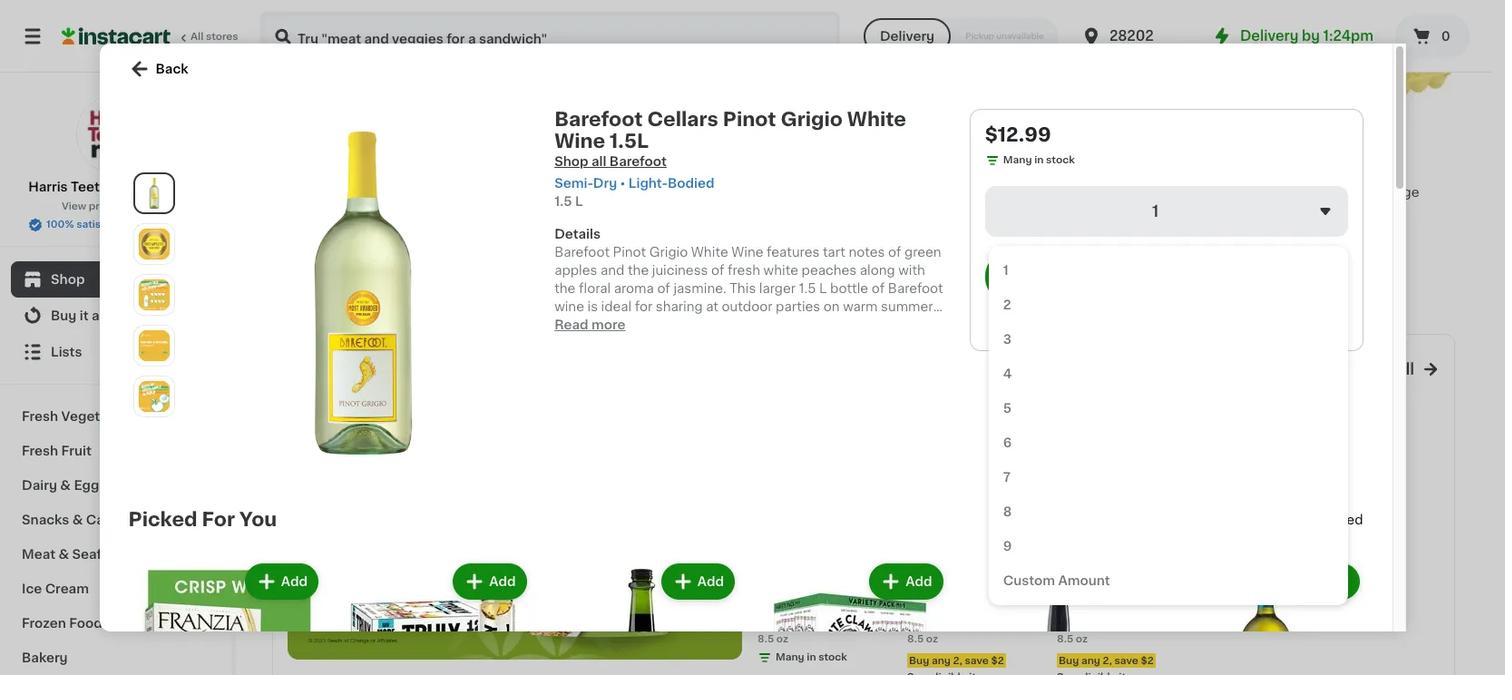 Task type: describe. For each thing, give the bounding box(es) containing it.
buy it again link
[[11, 298, 221, 334]]

28202 button
[[1081, 11, 1190, 62]]

0 vertical spatial light-
[[502, 141, 533, 151]]

$2 for first buy any 2, save $2 button from left
[[992, 656, 1005, 666]]

teeter™ for vitamin
[[656, 186, 708, 198]]

fresh vegetables
[[22, 410, 135, 423]]

$4.19 element
[[758, 554, 900, 578]]

eggs inside harris teeter large white eggs
[[1340, 204, 1372, 217]]

harris teeter™ vitamin d whole milk
[[615, 186, 759, 217]]

jasmine
[[908, 617, 962, 630]]

x
[[1141, 239, 1147, 249]]

many down 'seeds of change™ organic quinoa & brown rice with garlic rice'
[[776, 652, 805, 662]]

many down $12.99
[[1004, 155, 1033, 165]]

enlarge white wines barefoot barefoot cellars pinot grigio white wine 1.5l angle_left (opens in a new tab) image
[[138, 227, 170, 260]]

policy
[[127, 202, 159, 211]]

oz for seeds of change™ organic quinoa & brown rice with garlic rice
[[777, 634, 789, 644]]

2, for first buy any 2, save $2 button from left
[[954, 656, 963, 666]]

harris teeter delivery now logo image
[[76, 94, 156, 174]]

l
[[575, 195, 583, 208]]

white inside harris teeter large white eggs
[[1299, 204, 1336, 217]]

harris teeter delivery now link
[[28, 94, 203, 196]]

strawberries
[[272, 204, 353, 217]]

candy
[[86, 514, 129, 526]]

all stores link
[[62, 11, 240, 62]]

details button
[[555, 225, 948, 243]]

nsored inside healthy eating for real life. spo nsored
[[356, 377, 392, 387]]

many inside harris teeter™ whole strawberries 1 lb container many in stock
[[290, 239, 319, 249]]

delivery by 1:24pm link
[[1212, 25, 1374, 47]]

many inside product group
[[633, 239, 662, 249]]

harris for harris teeter™ whole strawberries 1 lb container many in stock
[[272, 186, 310, 198]]

view for view all
[[1353, 362, 1391, 377]]

delivery for delivery
[[880, 30, 935, 43]]

peach
[[465, 241, 496, 251]]

harris teeter™ whole strawberries 1 lb container many in stock
[[272, 186, 409, 249]]

white inside white claw® hard seltzer variety pack no. 3 12 x 12 oz
[[1128, 186, 1165, 198]]

dairy & eggs link
[[11, 468, 221, 503]]

2, for second buy any 2, save $2 button from the left
[[1103, 656, 1113, 666]]

white claw® hard seltzer variety pack no. 3 12 x 12 oz
[[1128, 186, 1279, 249]]

grigio for barefoot cellars pinot grigio white wine 1.5l
[[443, 204, 482, 217]]

& inside 4 seeds of change™ organic brown and wild rice with tomato & roasted garlic rice
[[1057, 635, 1068, 648]]

2
[[1004, 299, 1012, 311]]

back
[[156, 63, 188, 75]]

many down harris teeter large white eggs in the right top of the page
[[1317, 239, 1346, 249]]

change™ for quinoa
[[818, 581, 879, 593]]

•
[[621, 177, 626, 190]]

cellars for barefoot cellars pinot grigio white wine 1.5l shop all barefoot semi-dry • light-bodied 1.5 l
[[648, 110, 719, 129]]

enlarge white wines barefoot barefoot cellars pinot grigio white wine 1.5l angle_top (opens in a new tab) image
[[138, 329, 170, 362]]

bodied inside barefoot cellars pinot grigio white wine 1.5l shop all barefoot semi-dry • light-bodied 1.5 l
[[668, 177, 715, 190]]

read more
[[555, 319, 626, 331]]

8
[[1004, 506, 1012, 518]]

28202
[[1110, 29, 1154, 43]]

list box containing 1
[[989, 246, 1348, 605]]

0 horizontal spatial delivery
[[116, 181, 171, 193]]

seeds for seeds of change™ organic quinoa & brown rice with garlic rice
[[758, 581, 798, 593]]

4 seeds of change™ organic brown and wild rice with tomato & roasted garlic rice
[[1057, 556, 1198, 648]]

lists link
[[11, 334, 221, 370]]

container
[[291, 221, 342, 231]]

19 inside 4 19
[[983, 162, 994, 172]]

again
[[92, 310, 128, 322]]

read
[[555, 319, 589, 331]]

snacks
[[22, 514, 69, 526]]

& for snacks
[[72, 514, 83, 526]]

teeter for delivery
[[71, 181, 113, 193]]

1 field
[[986, 186, 1348, 237]]

in down 'seeds of change™ organic quinoa & brown rice with garlic rice'
[[807, 652, 817, 662]]

life.
[[571, 351, 615, 370]]

change™ inside 4 seeds of change™ organic brown and wild rice with tomato & roasted garlic rice
[[1117, 581, 1178, 593]]

healthy
[[336, 351, 416, 370]]

seeds of change™ organic quinoa & brown rice with garlic rice
[[758, 581, 879, 648]]

barefoot cellars pinot grigio white wine 1.5l
[[443, 186, 586, 217]]

white inside barefoot cellars pinot grigio white wine 1.5l shop all barefoot semi-dry • light-bodied 1.5 l
[[848, 110, 907, 129]]

semi-
[[555, 177, 594, 190]]

real
[[522, 351, 567, 370]]

100% satisfaction guarantee button
[[28, 214, 203, 232]]

barefoot for barefoot cellars pinot grigio white wine 1.5l shop all barefoot semi-dry • light-bodied 1.5 l
[[555, 110, 643, 129]]

change™ for brown
[[967, 581, 1029, 593]]

brown inside 4 seeds of change™ organic brown and wild rice with tomato & roasted garlic rice
[[1111, 599, 1152, 611]]

oz inside white claw® hard seltzer variety pack no. 3 12 x 12 oz
[[1163, 239, 1175, 249]]

stock down harris teeter large white eggs in the right top of the page
[[1360, 239, 1389, 249]]

pinot for barefoot cellars pinot grigio white wine 1.5l
[[550, 186, 583, 198]]

many in stock down 'seeds of change™ organic quinoa & brown rice with garlic rice'
[[776, 652, 848, 662]]

spo
[[336, 377, 356, 387]]

$4.79 element
[[272, 159, 429, 183]]

bakery
[[22, 652, 68, 664]]

with inside seeds of change™ organic brown jasmine with cilantro and a hint of lime rice
[[965, 617, 992, 630]]

snacks & candy link
[[11, 503, 221, 537]]

variety
[[1176, 204, 1220, 217]]

dairy
[[22, 479, 57, 492]]

1 large from the left
[[957, 186, 993, 198]]

7
[[1004, 471, 1011, 484]]

2 12 from the left
[[1150, 239, 1160, 249]]

enlarge white wines barefoot barefoot cellars pinot grigio white wine 1.5l hero (opens in a new tab) image
[[138, 177, 170, 209]]

1 buy any 2, save $2 from the left
[[910, 656, 1005, 666]]

frozen
[[22, 617, 66, 630]]

in inside product group
[[664, 239, 673, 249]]

whole inside harris teeter™ vitamin d whole milk
[[628, 204, 668, 217]]

of right hint
[[976, 635, 989, 648]]

1.5l for barefoot cellars pinot grigio white wine 1.5l shop all barefoot semi-dry • light-bodied 1.5 l
[[610, 132, 649, 151]]

4 inside 4 seeds of change™ organic brown and wild rice with tomato & roasted garlic rice
[[1068, 556, 1081, 575]]

harris for harris teeter large white eggs
[[1299, 186, 1337, 198]]

milk
[[672, 204, 697, 217]]

& for meat
[[58, 548, 69, 561]]

organic inside 4 seeds of change™ organic brown and wild rice with tomato & roasted garlic rice
[[1057, 599, 1108, 611]]

1 save from the left
[[965, 656, 989, 666]]

2 save from the left
[[1115, 656, 1139, 666]]

3 8.5 oz from the left
[[1057, 634, 1088, 644]]

citrus,
[[489, 227, 520, 237]]

$ 5 29
[[618, 161, 653, 180]]

fresh fruit
[[22, 445, 92, 457]]

picked for you
[[128, 510, 277, 529]]

1:24pm
[[1324, 29, 1374, 43]]

claw®
[[1169, 186, 1207, 198]]

1 vertical spatial shop
[[51, 273, 85, 286]]

1.5l for barefoot cellars pinot grigio white wine 1.5l
[[561, 204, 586, 217]]

organic for brown
[[758, 599, 809, 611]]

back button
[[128, 58, 188, 80]]

of inside 4 seeds of change™ organic brown and wild rice with tomato & roasted garlic rice
[[1101, 581, 1114, 593]]

$5.29 element
[[1299, 159, 1456, 183]]

2 buy any 2, save $2 button from the left
[[1057, 654, 1200, 675]]

amount
[[1059, 575, 1111, 587]]

cellars for barefoot cellars pinot grigio white wine 1.5l
[[502, 186, 546, 198]]

8.5 oz for a
[[908, 634, 939, 644]]

pricing
[[89, 202, 125, 211]]

teeter™ for whole
[[313, 186, 365, 198]]

with inside 'seeds of change™ organic quinoa & brown rice with garlic rice'
[[833, 617, 860, 630]]

1 horizontal spatial all
[[1395, 362, 1415, 377]]

4 inside the 1 2 3 4 5 6 7 8 9 custom amount
[[1004, 368, 1013, 380]]

many in stock down "milk" at the left
[[633, 239, 704, 249]]

instacart logo image
[[62, 25, 171, 47]]

frozen foods
[[22, 617, 110, 630]]

frozen foods link
[[11, 606, 221, 641]]

grigio for barefoot cellars pinot grigio white wine 1.5l shop all barefoot semi-dry • light-bodied 1.5 l
[[781, 110, 843, 129]]

and inside notes of citrus, apple, jasmine, and peach
[[443, 241, 462, 251]]

ice
[[22, 583, 42, 595]]

seeds of change image
[[288, 349, 329, 390]]

meat & seafood link
[[11, 537, 221, 572]]

stock down "milk" at the left
[[676, 239, 704, 249]]

1 for 1
[[1153, 204, 1159, 219]]

9
[[1004, 540, 1013, 553]]

all
[[592, 155, 607, 168]]

delivery by 1:24pm
[[1241, 29, 1374, 43]]

4 up jasmine
[[918, 556, 932, 575]]

view pricing policy link
[[62, 200, 170, 214]]

stock down large ripe avocado
[[1018, 207, 1047, 217]]

d
[[615, 204, 625, 217]]

all stores
[[191, 32, 238, 42]]

2 horizontal spatial buy
[[1059, 656, 1080, 666]]

wild
[[1057, 617, 1085, 630]]

oz for seeds of change™ organic brown and wild rice with tomato & roasted garlic rice
[[1076, 634, 1088, 644]]

shop link
[[11, 261, 221, 298]]

in down ripe
[[1006, 207, 1016, 217]]

a
[[935, 635, 942, 648]]

2 any from the left
[[1082, 656, 1101, 666]]

wine for barefoot cellars pinot grigio white wine 1.5l shop all barefoot semi-dry • light-bodied 1.5 l
[[555, 132, 606, 151]]

large ripe avocado
[[957, 186, 1084, 198]]

brown inside seeds of change™ organic brown jasmine with cilantro and a hint of lime rice
[[962, 599, 1002, 611]]

& for dairy
[[60, 479, 71, 492]]

many down ripe
[[975, 207, 1004, 217]]

by
[[1303, 29, 1321, 43]]

white wines barefoot barefoot cellars pinot grigio white wine 1.5l hero image
[[194, 123, 533, 463]]

lb
[[279, 221, 289, 231]]

lists
[[51, 346, 82, 359]]

seeds inside 4 seeds of change™ organic brown and wild rice with tomato & roasted garlic rice
[[1057, 581, 1098, 593]]

bakery link
[[11, 641, 221, 675]]

ripe
[[996, 186, 1025, 198]]



Task type: locate. For each thing, give the bounding box(es) containing it.
1 12 from the left
[[1128, 239, 1139, 249]]

1 horizontal spatial teeter
[[1340, 186, 1381, 198]]

wine for barefoot cellars pinot grigio white wine 1.5l
[[526, 204, 558, 217]]

0 vertical spatial eggs
[[1340, 204, 1372, 217]]

2 with from the left
[[965, 617, 992, 630]]

1 left lb
[[272, 221, 277, 231]]

1 inside harris teeter™ whole strawberries 1 lb container many in stock
[[272, 221, 277, 231]]

1 vertical spatial 3
[[1004, 333, 1012, 346]]

oz down jasmine
[[927, 634, 939, 644]]

more
[[592, 319, 626, 331]]

bodied up $12.99 element
[[533, 141, 569, 151]]

1 left variety
[[1153, 204, 1159, 219]]

light-bodied
[[502, 141, 569, 151]]

0 vertical spatial wine
[[555, 132, 606, 151]]

view inside 'link'
[[62, 202, 86, 211]]

harris
[[28, 181, 68, 193], [272, 186, 310, 198], [615, 186, 652, 198], [1299, 186, 1337, 198]]

barefoot up all
[[555, 110, 643, 129]]

0 horizontal spatial 8.5 oz
[[758, 634, 789, 644]]

barefoot inside barefoot cellars pinot grigio white wine 1.5l
[[443, 186, 499, 198]]

1 8.5 oz from the left
[[758, 634, 789, 644]]

1 vertical spatial grigio
[[443, 204, 482, 217]]

2 change™ from the left
[[967, 581, 1029, 593]]

whole
[[368, 186, 409, 198], [628, 204, 668, 217]]

wine inside barefoot cellars pinot grigio white wine 1.5l shop all barefoot semi-dry • light-bodied 1.5 l
[[555, 132, 606, 151]]

brown down the $4.19 element
[[758, 617, 798, 630]]

0 horizontal spatial with
[[833, 617, 860, 630]]

0 horizontal spatial garlic
[[758, 635, 795, 648]]

now
[[174, 181, 203, 193]]

fresh for fresh fruit
[[22, 445, 58, 457]]

2 seeds from the left
[[908, 581, 948, 593]]

1 horizontal spatial delivery
[[880, 30, 935, 43]]

organic up the wild
[[1057, 599, 1108, 611]]

0 vertical spatial all
[[191, 32, 204, 42]]

0 horizontal spatial pinot
[[550, 186, 583, 198]]

harris inside harris teeter™ vitamin d whole milk
[[615, 186, 652, 198]]

stock
[[1047, 155, 1075, 165], [1018, 207, 1047, 217], [333, 239, 362, 249], [676, 239, 704, 249], [1360, 239, 1389, 249], [819, 652, 848, 662]]

enlarge white wines barefoot barefoot cellars pinot grigio white wine 1.5l lifestyle (opens in a new tab) image
[[138, 380, 170, 413]]

1 8.5 from the left
[[758, 634, 774, 644]]

1 horizontal spatial with
[[965, 617, 992, 630]]

0 horizontal spatial whole
[[368, 186, 409, 198]]

1.5
[[555, 195, 572, 208]]

fresh fruit link
[[11, 434, 221, 468]]

0 horizontal spatial brown
[[758, 617, 798, 630]]

foods
[[69, 617, 110, 630]]

list box
[[989, 246, 1348, 605]]

2,
[[954, 656, 963, 666], [1103, 656, 1113, 666]]

wine
[[555, 132, 606, 151], [526, 204, 558, 217]]

white right no.
[[1299, 204, 1336, 217]]

1.5l inside barefoot cellars pinot grigio white wine 1.5l shop all barefoot semi-dry • light-bodied 1.5 l
[[610, 132, 649, 151]]

1 any from the left
[[932, 656, 951, 666]]

many
[[1004, 155, 1033, 165], [975, 207, 1004, 217], [290, 239, 319, 249], [633, 239, 662, 249], [1317, 239, 1346, 249], [776, 652, 805, 662]]

4 right custom
[[1068, 556, 1081, 575]]

1 vertical spatial 19
[[933, 557, 945, 567]]

3 8.5 from the left
[[1057, 634, 1074, 644]]

fruit
[[61, 445, 92, 457]]

0 horizontal spatial $2
[[992, 656, 1005, 666]]

100% satisfaction guarantee
[[46, 220, 192, 230]]

1 horizontal spatial teeter™
[[656, 186, 708, 198]]

1 horizontal spatial 12
[[1150, 239, 1160, 249]]

brown
[[962, 599, 1002, 611], [1111, 599, 1152, 611], [758, 617, 798, 630]]

and inside seeds of change™ organic brown jasmine with cilantro and a hint of lime rice
[[908, 635, 932, 648]]

custom
[[1004, 575, 1056, 587]]

100%
[[46, 220, 74, 230]]

and
[[443, 241, 462, 251], [1155, 599, 1179, 611], [908, 635, 932, 648]]

1 horizontal spatial any
[[1082, 656, 1101, 666]]

1 horizontal spatial save
[[1115, 656, 1139, 666]]

organic left quinoa
[[758, 599, 809, 611]]

barefoot inside barefoot cellars pinot grigio white wine 1.5l shop all barefoot semi-dry • light-bodied 1.5 l
[[555, 110, 643, 129]]

2 2, from the left
[[1103, 656, 1113, 666]]

in down container
[[322, 239, 331, 249]]

1 vertical spatial 5
[[1004, 402, 1012, 415]]

1 horizontal spatial large
[[1384, 186, 1420, 198]]

6
[[1004, 437, 1012, 449]]

$2 for second buy any 2, save $2 button from the left
[[1141, 656, 1154, 666]]

1 vertical spatial view
[[1353, 362, 1391, 377]]

wine up all
[[555, 132, 606, 151]]

teeter™ up "milk" at the left
[[656, 186, 708, 198]]

oz down the wild
[[1076, 634, 1088, 644]]

white inside barefoot cellars pinot grigio white wine 1.5l
[[485, 204, 522, 217]]

pinot left dry
[[550, 186, 583, 198]]

change™ inside 'seeds of change™ organic quinoa & brown rice with garlic rice'
[[818, 581, 879, 593]]

pinot up vitamin
[[723, 110, 777, 129]]

buy left it
[[51, 310, 77, 322]]

pinot inside barefoot cellars pinot grigio white wine 1.5l shop all barefoot semi-dry • light-bodied 1.5 l
[[723, 110, 777, 129]]

1 horizontal spatial 1
[[1004, 264, 1009, 277]]

None search field
[[260, 11, 841, 62]]

0
[[1442, 30, 1451, 43]]

1 horizontal spatial grigio
[[781, 110, 843, 129]]

0 vertical spatial 5
[[625, 161, 638, 180]]

&
[[60, 479, 71, 492], [72, 514, 83, 526], [58, 548, 69, 561], [861, 599, 871, 611], [1057, 635, 1068, 648]]

0 horizontal spatial nsored
[[356, 377, 392, 387]]

of for peach
[[476, 227, 487, 237]]

harris teeter delivery now
[[28, 181, 203, 193]]

stores
[[206, 32, 238, 42]]

0 vertical spatial bodied
[[533, 141, 569, 151]]

harris inside harris teeter large white eggs
[[1299, 186, 1337, 198]]

vitamin
[[711, 186, 759, 198]]

0 vertical spatial 1.5l
[[610, 132, 649, 151]]

1 seeds from the left
[[758, 581, 798, 593]]

details
[[555, 228, 601, 241]]

hard
[[1211, 186, 1242, 198]]

1 inside field
[[1153, 204, 1159, 219]]

white up seltzer
[[1128, 186, 1165, 198]]

& inside snacks & candy link
[[72, 514, 83, 526]]

1 vertical spatial wine
[[526, 204, 558, 217]]

seeds inside seeds of change™ organic brown jasmine with cilantro and a hint of lime rice
[[908, 581, 948, 593]]

1 horizontal spatial change™
[[967, 581, 1029, 593]]

0 horizontal spatial 2,
[[954, 656, 963, 666]]

seafood
[[72, 548, 127, 561]]

5 inside the 1 2 3 4 5 6 7 8 9 custom amount
[[1004, 402, 1012, 415]]

2 horizontal spatial 8.5
[[1057, 634, 1074, 644]]

1 vertical spatial fresh
[[22, 445, 58, 457]]

harris inside harris teeter™ whole strawberries 1 lb container many in stock
[[272, 186, 310, 198]]

2, down roasted
[[1103, 656, 1113, 666]]

large inside harris teeter large white eggs
[[1384, 186, 1420, 198]]

change™ inside seeds of change™ organic brown jasmine with cilantro and a hint of lime rice
[[967, 581, 1029, 593]]

1 up 2
[[1004, 264, 1009, 277]]

1 inside the 1 2 3 4 5 6 7 8 9 custom amount
[[1004, 264, 1009, 277]]

white up citrus,
[[485, 204, 522, 217]]

of up jasmine
[[951, 581, 964, 593]]

garlic
[[758, 635, 795, 648], [1128, 635, 1165, 648]]

0 horizontal spatial cellars
[[502, 186, 546, 198]]

3 inside white claw® hard seltzer variety pack no. 3 12 x 12 oz
[[1128, 222, 1136, 235]]

8.5
[[758, 634, 774, 644], [908, 634, 924, 644], [1057, 634, 1074, 644]]

4 up 6 on the right bottom
[[1004, 368, 1013, 380]]

1 vertical spatial barefoot
[[443, 186, 499, 198]]

2 8.5 from the left
[[908, 634, 924, 644]]

for
[[489, 351, 518, 370]]

0 horizontal spatial save
[[965, 656, 989, 666]]

1 vertical spatial eggs
[[74, 479, 107, 492]]

any
[[932, 656, 951, 666], [1082, 656, 1101, 666]]

ice cream link
[[11, 572, 221, 606]]

0 horizontal spatial organic
[[758, 599, 809, 611]]

fresh inside fresh fruit link
[[22, 445, 58, 457]]

1 horizontal spatial pinot
[[723, 110, 777, 129]]

1 horizontal spatial whole
[[628, 204, 668, 217]]

harris for harris teeter™ vitamin d whole milk
[[615, 186, 652, 198]]

garlic inside 4 seeds of change™ organic brown and wild rice with tomato & roasted garlic rice
[[1128, 635, 1165, 648]]

we've made it easy to eat organic image
[[288, 404, 743, 660]]

1 vertical spatial 1
[[272, 221, 277, 231]]

with inside 4 seeds of change™ organic brown and wild rice with tomato & roasted garlic rice
[[1120, 617, 1147, 630]]

1 change™ from the left
[[818, 581, 879, 593]]

harris for harris teeter delivery now
[[28, 181, 68, 193]]

large down 4 19
[[957, 186, 993, 198]]

rice
[[802, 617, 830, 630], [1089, 617, 1117, 630], [799, 635, 827, 648], [1168, 635, 1197, 648], [908, 653, 936, 666]]

2 8.5 oz from the left
[[908, 634, 939, 644]]

0 horizontal spatial shop
[[51, 273, 85, 286]]

1 with from the left
[[833, 617, 860, 630]]

1 horizontal spatial light-
[[629, 177, 668, 190]]

barefoot up notes
[[443, 186, 499, 198]]

harris down $ 5 29
[[615, 186, 652, 198]]

2 $2 from the left
[[1141, 656, 1154, 666]]

5 up 6 on the right bottom
[[1004, 402, 1012, 415]]

rice inside seeds of change™ organic brown jasmine with cilantro and a hint of lime rice
[[908, 653, 936, 666]]

for
[[202, 510, 235, 529]]

19 up large ripe avocado
[[983, 162, 994, 172]]

large down $5.29 element
[[1384, 186, 1420, 198]]

0 horizontal spatial 3
[[1004, 333, 1012, 346]]

snacks & candy
[[22, 514, 129, 526]]

brown inside 'seeds of change™ organic quinoa & brown rice with garlic rice'
[[758, 617, 798, 630]]

$ 4 19
[[911, 556, 945, 575]]

0 vertical spatial 19
[[983, 162, 994, 172]]

organic for with
[[908, 599, 958, 611]]

cellars down $12.99 element
[[502, 186, 546, 198]]

product group containing white claw® hard seltzer variety pack no. 3
[[1128, 0, 1285, 290]]

buy any 2, save $2 button down roasted
[[1057, 654, 1200, 675]]

0 horizontal spatial bodied
[[533, 141, 569, 151]]

service type group
[[864, 18, 1059, 54]]

seeds inside 'seeds of change™ organic quinoa & brown rice with garlic rice'
[[758, 581, 798, 593]]

& inside 'seeds of change™ organic quinoa & brown rice with garlic rice'
[[861, 599, 871, 611]]

pinot inside barefoot cellars pinot grigio white wine 1.5l
[[550, 186, 583, 198]]

2 fresh from the top
[[22, 445, 58, 457]]

of up roasted
[[1101, 581, 1114, 593]]

it
[[80, 310, 89, 322]]

& inside dairy & eggs link
[[60, 479, 71, 492]]

no.
[[1257, 204, 1279, 217]]

in down "milk" at the left
[[664, 239, 673, 249]]

tomato
[[1150, 617, 1198, 630]]

teeter for large
[[1340, 186, 1381, 198]]

1 horizontal spatial garlic
[[1128, 635, 1165, 648]]

3 organic from the left
[[1057, 599, 1108, 611]]

0 horizontal spatial view
[[62, 202, 86, 211]]

of down the $4.19 element
[[801, 581, 814, 593]]

and left a
[[908, 635, 932, 648]]

cream
[[45, 583, 89, 595]]

teeter
[[71, 181, 113, 193], [1340, 186, 1381, 198]]

19 inside $ 4 19
[[933, 557, 945, 567]]

$ up jasmine
[[911, 557, 918, 567]]

1 vertical spatial 1.5l
[[561, 204, 586, 217]]

& right quinoa
[[861, 599, 871, 611]]

1 buy any 2, save $2 button from the left
[[908, 654, 1050, 675]]

& down the wild
[[1057, 635, 1068, 648]]

& inside meat & seafood link
[[58, 548, 69, 561]]

pack
[[1223, 204, 1254, 217]]

0 horizontal spatial 1.5l
[[561, 204, 586, 217]]

2 horizontal spatial with
[[1120, 617, 1147, 630]]

teeter™ inside harris teeter™ whole strawberries 1 lb container many in stock
[[313, 186, 365, 198]]

buy any 2, save $2 button
[[908, 654, 1050, 675], [1057, 654, 1200, 675]]

cellars inside barefoot cellars pinot grigio white wine 1.5l shop all barefoot semi-dry • light-bodied 1.5 l
[[648, 110, 719, 129]]

1 horizontal spatial 5
[[1004, 402, 1012, 415]]

2 vertical spatial 1
[[1004, 264, 1009, 277]]

wine inside barefoot cellars pinot grigio white wine 1.5l
[[526, 204, 558, 217]]

light-
[[502, 141, 533, 151], [629, 177, 668, 190]]

1 horizontal spatial 8.5 oz
[[908, 634, 939, 644]]

2 garlic from the left
[[1128, 635, 1165, 648]]

0 vertical spatial 3
[[1128, 222, 1136, 235]]

many down container
[[290, 239, 319, 249]]

you
[[239, 510, 277, 529]]

1 horizontal spatial and
[[908, 635, 932, 648]]

2 organic from the left
[[908, 599, 958, 611]]

and up tomato
[[1155, 599, 1179, 611]]

and inside 4 seeds of change™ organic brown and wild rice with tomato & roasted garlic rice
[[1155, 599, 1179, 611]]

1 horizontal spatial 3
[[1128, 222, 1136, 235]]

0 horizontal spatial all
[[191, 32, 204, 42]]

shop
[[555, 155, 589, 168], [51, 273, 85, 286]]

of inside 'seeds of change™ organic quinoa & brown rice with garlic rice'
[[801, 581, 814, 593]]

light- inside barefoot cellars pinot grigio white wine 1.5l shop all barefoot semi-dry • light-bodied 1.5 l
[[629, 177, 668, 190]]

oz
[[1163, 239, 1175, 249], [777, 634, 789, 644], [927, 634, 939, 644], [1076, 634, 1088, 644]]

shop inside barefoot cellars pinot grigio white wine 1.5l shop all barefoot semi-dry • light-bodied 1.5 l
[[555, 155, 589, 168]]

$2 down tomato
[[1141, 656, 1154, 666]]

teeter™ inside harris teeter™ vitamin d whole milk
[[656, 186, 708, 198]]

1.5l up barefoot
[[610, 132, 649, 151]]

$ for 4
[[911, 557, 918, 567]]

delivery
[[1241, 29, 1299, 43], [880, 30, 935, 43], [116, 181, 171, 193]]

2 large from the left
[[1384, 186, 1420, 198]]

oz right the "x"
[[1163, 239, 1175, 249]]

organic inside seeds of change™ organic brown jasmine with cilantro and a hint of lime rice
[[908, 599, 958, 611]]

large
[[957, 186, 993, 198], [1384, 186, 1420, 198]]

1 horizontal spatial 8.5
[[908, 634, 924, 644]]

view for view pricing policy
[[62, 202, 86, 211]]

lime
[[992, 635, 1023, 648]]

wine up apple,
[[526, 204, 558, 217]]

2 teeter™ from the left
[[656, 186, 708, 198]]

avocado
[[1029, 186, 1084, 198]]

0 horizontal spatial 12
[[1128, 239, 1139, 249]]

of inside notes of citrus, apple, jasmine, and peach
[[476, 227, 487, 237]]

buy down jasmine
[[910, 656, 930, 666]]

0 vertical spatial pinot
[[723, 110, 777, 129]]

product group containing 5
[[615, 0, 771, 256]]

1 for 1 2 3 4 5 6 7 8 9 custom amount
[[1004, 264, 1009, 277]]

2 vertical spatial and
[[908, 635, 932, 648]]

seeds
[[758, 581, 798, 593], [908, 581, 948, 593], [1057, 581, 1098, 593]]

stock down 'seeds of change™ organic quinoa & brown rice with garlic rice'
[[819, 652, 848, 662]]

1 horizontal spatial 1.5l
[[610, 132, 649, 151]]

0 horizontal spatial barefoot
[[443, 186, 499, 198]]

fresh up fresh fruit
[[22, 410, 58, 423]]

$2 down lime
[[992, 656, 1005, 666]]

1 horizontal spatial 19
[[983, 162, 994, 172]]

0 horizontal spatial seeds
[[758, 581, 798, 593]]

0 vertical spatial 1
[[1153, 204, 1159, 219]]

1 vertical spatial all
[[1395, 362, 1415, 377]]

& left candy
[[72, 514, 83, 526]]

1 horizontal spatial buy any 2, save $2
[[1059, 656, 1154, 666]]

in
[[1035, 155, 1044, 165], [1006, 207, 1016, 217], [322, 239, 331, 249], [664, 239, 673, 249], [1349, 239, 1358, 249], [807, 652, 817, 662]]

1 horizontal spatial brown
[[962, 599, 1002, 611]]

4
[[967, 161, 981, 180], [1004, 368, 1013, 380], [918, 556, 932, 575], [1068, 556, 1081, 575]]

in down $12.99
[[1035, 155, 1044, 165]]

with down quinoa
[[833, 617, 860, 630]]

many in stock down $12.99
[[1004, 155, 1075, 165]]

many in stock down harris teeter large white eggs in the right top of the page
[[1317, 239, 1389, 249]]

1 organic from the left
[[758, 599, 809, 611]]

brown up cilantro
[[962, 599, 1002, 611]]

8.5 for a
[[908, 634, 924, 644]]

barefoot
[[555, 110, 643, 129], [443, 186, 499, 198]]

1 horizontal spatial nsored
[[1319, 514, 1364, 527]]

cellars inside barefoot cellars pinot grigio white wine 1.5l
[[502, 186, 546, 198]]

product group
[[272, 0, 429, 256], [443, 0, 600, 312], [615, 0, 771, 256], [786, 0, 942, 250], [957, 0, 1114, 223], [1128, 0, 1285, 290], [1299, 0, 1456, 256], [908, 404, 1050, 675], [1057, 404, 1200, 675], [128, 560, 322, 675], [337, 560, 531, 675], [545, 560, 739, 675], [753, 560, 947, 675], [962, 560, 1156, 675], [1170, 560, 1364, 675]]

healthy eating for real life. spo nsored
[[336, 351, 615, 387]]

5
[[625, 161, 638, 180], [1004, 402, 1012, 415]]

enlarge white wines barefoot barefoot cellars pinot grigio white wine 1.5l angle_right (opens in a new tab) image
[[138, 278, 170, 311]]

whole inside harris teeter™ whole strawberries 1 lb container many in stock
[[368, 186, 409, 198]]

1 vertical spatial and
[[1155, 599, 1179, 611]]

0 vertical spatial view
[[62, 202, 86, 211]]

1 fresh from the top
[[22, 410, 58, 423]]

with up roasted
[[1120, 617, 1147, 630]]

eggs
[[1340, 204, 1372, 217], [74, 479, 107, 492]]

quinoa
[[812, 599, 858, 611]]

any down a
[[932, 656, 951, 666]]

0 horizontal spatial 1
[[272, 221, 277, 231]]

barefoot for barefoot cellars pinot grigio white wine 1.5l
[[443, 186, 499, 198]]

pinot for barefoot cellars pinot grigio white wine 1.5l shop all barefoot semi-dry • light-bodied 1.5 l
[[723, 110, 777, 129]]

0 horizontal spatial and
[[443, 241, 462, 251]]

view all
[[1353, 362, 1415, 377]]

buy it again
[[51, 310, 128, 322]]

0 horizontal spatial buy
[[51, 310, 77, 322]]

nsored
[[356, 377, 392, 387], [1319, 514, 1364, 527]]

1 2 3 4 5 6 7 8 9 custom amount
[[1004, 264, 1111, 587]]

in down harris teeter large white eggs in the right top of the page
[[1349, 239, 1358, 249]]

roasted
[[1071, 635, 1125, 648]]

1 2, from the left
[[954, 656, 963, 666]]

of up peach
[[476, 227, 487, 237]]

delivery for delivery by 1:24pm
[[1241, 29, 1299, 43]]

1 horizontal spatial eggs
[[1340, 204, 1372, 217]]

teeter up pricing
[[71, 181, 113, 193]]

3 down 2
[[1004, 333, 1012, 346]]

oz for seeds of change™ organic brown jasmine with cilantro and a hint of lime rice
[[927, 634, 939, 644]]

1 horizontal spatial cellars
[[648, 110, 719, 129]]

of for brown
[[801, 581, 814, 593]]

1 horizontal spatial $2
[[1141, 656, 1154, 666]]

$ for 5
[[618, 162, 625, 172]]

19 up jasmine
[[933, 557, 945, 567]]

$12.99 element
[[443, 159, 600, 183]]

organic inside 'seeds of change™ organic quinoa & brown rice with garlic rice'
[[758, 599, 809, 611]]

4 19
[[967, 161, 994, 180]]

0 horizontal spatial $
[[618, 162, 625, 172]]

2 horizontal spatial and
[[1155, 599, 1179, 611]]

8.5 for garlic
[[758, 634, 774, 644]]

buy any 2, save $2 down hint
[[910, 656, 1005, 666]]

teeter™ down $4.79 element on the top left of page
[[313, 186, 365, 198]]

2 buy any 2, save $2 from the left
[[1059, 656, 1154, 666]]

1 horizontal spatial buy any 2, save $2 button
[[1057, 654, 1200, 675]]

5 inside product group
[[625, 161, 638, 180]]

grigio inside barefoot cellars pinot grigio white wine 1.5l
[[443, 204, 482, 217]]

8.5 oz for garlic
[[758, 634, 789, 644]]

teeter inside harris teeter large white eggs
[[1340, 186, 1381, 198]]

2 horizontal spatial seeds
[[1057, 581, 1098, 593]]

4 up large ripe avocado
[[967, 161, 981, 180]]

with up hint
[[965, 617, 992, 630]]

stock down container
[[333, 239, 362, 249]]

eggs down $5.29 element
[[1340, 204, 1372, 217]]

seeds for seeds of change™ organic brown jasmine with cilantro and a hint of lime rice
[[908, 581, 948, 593]]

0 vertical spatial and
[[443, 241, 462, 251]]

change™ up tomato
[[1117, 581, 1178, 593]]

1 horizontal spatial seeds
[[908, 581, 948, 593]]

1 $2 from the left
[[992, 656, 1005, 666]]

$ inside $ 5 29
[[618, 162, 625, 172]]

white
[[848, 110, 907, 129], [1128, 186, 1165, 198], [485, 204, 522, 217], [1299, 204, 1336, 217]]

fresh inside the fresh vegetables link
[[22, 410, 58, 423]]

buy down roasted
[[1059, 656, 1080, 666]]

3 inside the 1 2 3 4 5 6 7 8 9 custom amount
[[1004, 333, 1012, 346]]

buy any 2, save $2 down roasted
[[1059, 656, 1154, 666]]

0 button
[[1396, 15, 1471, 58]]

grigio inside barefoot cellars pinot grigio white wine 1.5l shop all barefoot semi-dry • light-bodied 1.5 l
[[781, 110, 843, 129]]

shop up it
[[51, 273, 85, 286]]

many in stock down ripe
[[975, 207, 1047, 217]]

read more button
[[555, 316, 626, 334]]

fresh for fresh vegetables
[[22, 410, 58, 423]]

1 vertical spatial cellars
[[502, 186, 546, 198]]

12 right the "x"
[[1150, 239, 1160, 249]]

1 horizontal spatial bodied
[[668, 177, 715, 190]]

0 horizontal spatial 8.5
[[758, 634, 774, 644]]

in inside harris teeter™ whole strawberries 1 lb container many in stock
[[322, 239, 331, 249]]

stock up the avocado
[[1047, 155, 1075, 165]]

guarantee
[[140, 220, 192, 230]]

2 horizontal spatial delivery
[[1241, 29, 1299, 43]]

save down hint
[[965, 656, 989, 666]]

shop up semi-
[[555, 155, 589, 168]]

fresh vegetables link
[[11, 399, 221, 434]]

& right the "meat"
[[58, 548, 69, 561]]

fresh up dairy
[[22, 445, 58, 457]]

3 change™ from the left
[[1117, 581, 1178, 593]]

organic up jasmine
[[908, 599, 958, 611]]

0 vertical spatial nsored
[[356, 377, 392, 387]]

and down notes
[[443, 241, 462, 251]]

0 vertical spatial $
[[618, 162, 625, 172]]

meat & seafood
[[22, 548, 127, 561]]

1 vertical spatial light-
[[629, 177, 668, 190]]

0 vertical spatial shop
[[555, 155, 589, 168]]

stock inside harris teeter™ whole strawberries 1 lb container many in stock
[[333, 239, 362, 249]]

1 garlic from the left
[[758, 635, 795, 648]]

1.5l
[[610, 132, 649, 151], [561, 204, 586, 217]]

whole down $4.79 element on the top left of page
[[368, 186, 409, 198]]

many down harris teeter™ vitamin d whole milk
[[633, 239, 662, 249]]

delivery inside button
[[880, 30, 935, 43]]

oz down the $4.19 element
[[777, 634, 789, 644]]

$ inside $ 4 19
[[911, 557, 918, 567]]

12 left the "x"
[[1128, 239, 1139, 249]]

$ up •
[[618, 162, 625, 172]]

vegetables
[[61, 410, 135, 423]]

seeds down the $4.19 element
[[758, 581, 798, 593]]

of for with
[[951, 581, 964, 593]]

cilantro
[[995, 617, 1045, 630]]

1 teeter™ from the left
[[313, 186, 365, 198]]

bodied up "milk" at the left
[[668, 177, 715, 190]]

3 down seltzer
[[1128, 222, 1136, 235]]

0 horizontal spatial buy any 2, save $2
[[910, 656, 1005, 666]]

cellars up 29
[[648, 110, 719, 129]]

12
[[1128, 239, 1139, 249], [1150, 239, 1160, 249]]

3 with from the left
[[1120, 617, 1147, 630]]

0 horizontal spatial change™
[[818, 581, 879, 593]]

1 horizontal spatial buy
[[910, 656, 930, 666]]

garlic inside 'seeds of change™ organic quinoa & brown rice with garlic rice'
[[758, 635, 795, 648]]

barefoot cellars pinot grigio white wine 1.5l shop all barefoot semi-dry • light-bodied 1.5 l
[[555, 110, 907, 208]]

1.5l inside barefoot cellars pinot grigio white wine 1.5l
[[561, 204, 586, 217]]

3 seeds from the left
[[1057, 581, 1098, 593]]

delivery button
[[864, 18, 951, 54]]

change™ up quinoa
[[818, 581, 879, 593]]



Task type: vqa. For each thing, say whether or not it's contained in the screenshot.
Picked
yes



